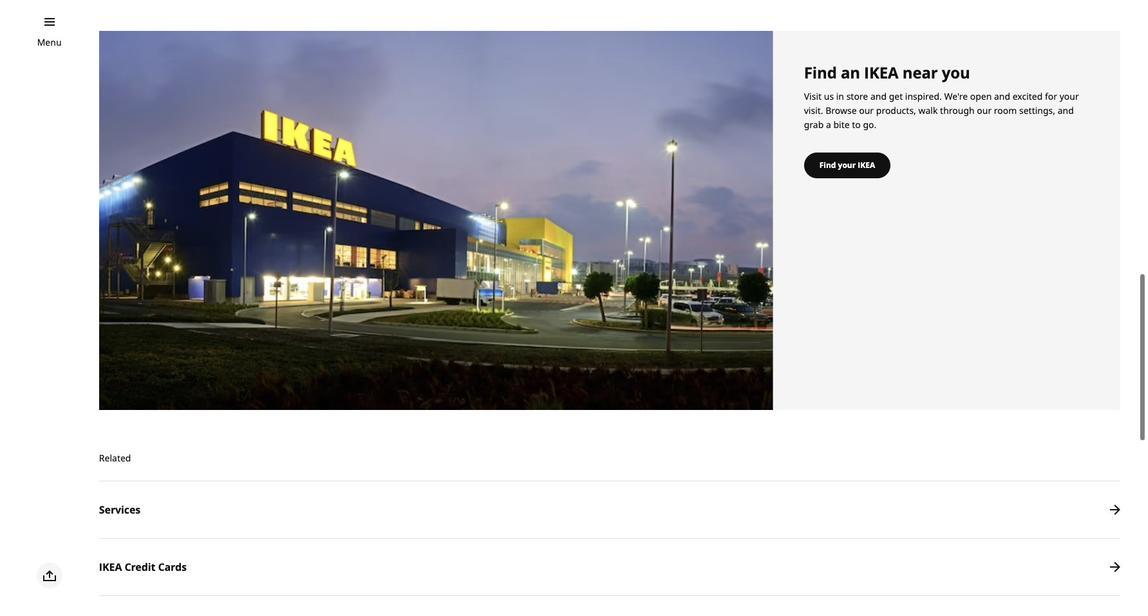 Task type: describe. For each thing, give the bounding box(es) containing it.
grab
[[804, 118, 824, 131]]

ikea for your
[[858, 160, 875, 171]]

excited
[[1013, 90, 1043, 102]]

near
[[903, 62, 938, 83]]

find your ikea button
[[804, 152, 891, 178]]

find your ikea
[[820, 160, 875, 171]]

find for find your ikea
[[820, 160, 836, 171]]

your inside "button"
[[838, 160, 856, 171]]

related
[[99, 452, 131, 464]]

a
[[826, 118, 831, 131]]

1 horizontal spatial and
[[994, 90, 1010, 102]]

go.
[[863, 118, 877, 131]]

settings,
[[1019, 104, 1055, 116]]

you
[[942, 62, 970, 83]]

0 horizontal spatial and
[[871, 90, 887, 102]]

get
[[889, 90, 903, 102]]

browse
[[826, 104, 857, 116]]

services link
[[99, 481, 1128, 538]]

visit us in store and get inspired. we're open and excited for your visit. browse our products, walk through our room settings, and grab a bite to go.
[[804, 90, 1079, 131]]

for
[[1045, 90, 1057, 102]]

inspired.
[[905, 90, 942, 102]]

room
[[994, 104, 1017, 116]]

2 horizontal spatial and
[[1058, 104, 1074, 116]]

credit
[[125, 560, 155, 574]]

an
[[841, 62, 860, 83]]



Task type: locate. For each thing, give the bounding box(es) containing it.
and right settings,
[[1058, 104, 1074, 116]]

1 horizontal spatial our
[[977, 104, 992, 116]]

in
[[836, 90, 844, 102]]

open
[[970, 90, 992, 102]]

menu
[[37, 36, 62, 48]]

0 vertical spatial find
[[804, 62, 837, 83]]

1 our from the left
[[859, 104, 874, 116]]

0 vertical spatial your
[[1060, 90, 1079, 102]]

2 vertical spatial ikea
[[99, 560, 122, 574]]

visit.
[[804, 104, 823, 116]]

ikea inside "button"
[[858, 160, 875, 171]]

store
[[847, 90, 868, 102]]

0 horizontal spatial our
[[859, 104, 874, 116]]

to
[[852, 118, 861, 131]]

products,
[[876, 104, 916, 116]]

find down a
[[820, 160, 836, 171]]

and up room at the right top
[[994, 90, 1010, 102]]

your
[[1060, 90, 1079, 102], [838, 160, 856, 171]]

your inside visit us in store and get inspired. we're open and excited for your visit. browse our products, walk through our room settings, and grab a bite to go.
[[1060, 90, 1079, 102]]

ikea left credit
[[99, 560, 122, 574]]

find
[[804, 62, 837, 83], [820, 160, 836, 171]]

ikea credit cards link
[[99, 538, 1128, 596]]

walk
[[919, 104, 938, 116]]

cards
[[158, 560, 187, 574]]

0 horizontal spatial your
[[838, 160, 856, 171]]

and
[[871, 90, 887, 102], [994, 90, 1010, 102], [1058, 104, 1074, 116]]

through
[[940, 104, 975, 116]]

find inside "button"
[[820, 160, 836, 171]]

menu button
[[37, 35, 62, 50]]

bite
[[833, 118, 850, 131]]

find up visit
[[804, 62, 837, 83]]

find for find an ikea near you
[[804, 62, 837, 83]]

services
[[99, 503, 141, 517]]

our up "go."
[[859, 104, 874, 116]]

find an ikea near you
[[804, 62, 970, 83]]

1 vertical spatial find
[[820, 160, 836, 171]]

our
[[859, 104, 874, 116], [977, 104, 992, 116]]

and left get at the top of the page
[[871, 90, 887, 102]]

find an ikea near you image
[[99, 31, 773, 410]]

1 horizontal spatial your
[[1060, 90, 1079, 102]]

we're
[[944, 90, 968, 102]]

1 vertical spatial your
[[838, 160, 856, 171]]

ikea credit cards
[[99, 560, 187, 574]]

our down open
[[977, 104, 992, 116]]

0 vertical spatial ikea
[[864, 62, 899, 83]]

1 vertical spatial ikea
[[858, 160, 875, 171]]

ikea down "go."
[[858, 160, 875, 171]]

visit
[[804, 90, 822, 102]]

your down bite on the right of page
[[838, 160, 856, 171]]

ikea up get at the top of the page
[[864, 62, 899, 83]]

ikea for an
[[864, 62, 899, 83]]

your right for
[[1060, 90, 1079, 102]]

ikea
[[864, 62, 899, 83], [858, 160, 875, 171], [99, 560, 122, 574]]

us
[[824, 90, 834, 102]]

2 our from the left
[[977, 104, 992, 116]]



Task type: vqa. For each thing, say whether or not it's contained in the screenshot.
23 at the right bottom of the page
no



